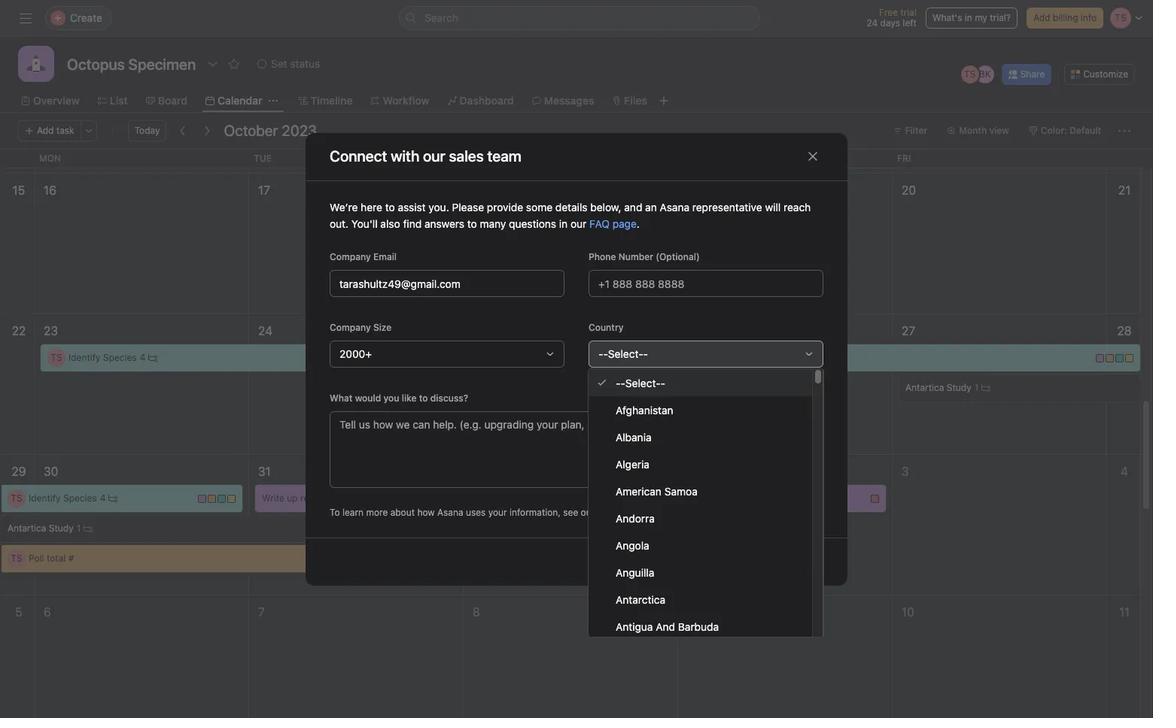 Task type: locate. For each thing, give the bounding box(es) containing it.
28
[[1117, 324, 1132, 338]]

our down details
[[570, 217, 587, 230]]

angola
[[616, 539, 649, 552]]

what's
[[932, 12, 962, 23]]

1 horizontal spatial add
[[626, 435, 644, 446]]

species up #
[[63, 493, 97, 504]]

1 vertical spatial company
[[330, 322, 371, 333]]

add left billing
[[1033, 12, 1050, 23]]

2 vertical spatial to
[[419, 392, 428, 404]]

1 vertical spatial antartica study
[[8, 523, 74, 534]]

afghanistan link
[[589, 397, 812, 424]]

identify species down 30 at the bottom of page
[[29, 493, 97, 504]]

1 horizontal spatial species
[[103, 352, 137, 364]]

billing
[[1053, 12, 1078, 23]]

leftcount image
[[149, 354, 158, 363]]

in inside we're here to assist you. please provide some details below, and an asana representative will reach out. you'll also find answers to many questions in our
[[559, 217, 568, 230]]

rocket image
[[27, 55, 45, 73]]

0 horizontal spatial in
[[559, 217, 568, 230]]

0 horizontal spatial add task button
[[18, 120, 81, 141]]

add task up the algeria
[[626, 435, 665, 446]]

1 vertical spatial --select--
[[616, 377, 665, 389]]

send message
[[742, 555, 814, 568]]

send
[[742, 555, 767, 568]]

antartica study down 27
[[905, 382, 971, 394]]

--select--
[[598, 347, 648, 360], [616, 377, 665, 389]]

phone number (optional)
[[589, 251, 700, 262]]

2 company from the top
[[330, 322, 371, 333]]

species left leftcount image
[[103, 352, 137, 364]]

0 horizontal spatial asana
[[437, 507, 463, 518]]

0 vertical spatial 24
[[867, 17, 878, 29]]

search list box
[[399, 6, 760, 30]]

select-
[[608, 347, 643, 360], [625, 377, 661, 389]]

company for company size
[[330, 322, 371, 333]]

0 vertical spatial company
[[330, 251, 371, 262]]

1 horizontal spatial add task
[[626, 435, 665, 446]]

1 vertical spatial leftcount image
[[109, 494, 118, 504]]

0 vertical spatial asana
[[660, 201, 689, 213]]

messages link
[[532, 93, 594, 109]]

select- inside --select-- link
[[625, 377, 661, 389]]

company
[[330, 251, 371, 262], [330, 322, 371, 333]]

add up the algeria
[[626, 435, 644, 446]]

0 horizontal spatial antartica
[[8, 523, 46, 534]]

16
[[44, 184, 56, 197]]

0 vertical spatial --select--
[[598, 347, 648, 360]]

31
[[258, 465, 271, 479]]

name@company.com text field
[[330, 270, 564, 297]]

company for company email
[[330, 251, 371, 262]]

0 vertical spatial add task button
[[18, 120, 81, 141]]

0 vertical spatial antartica study
[[905, 382, 971, 394]]

total
[[47, 553, 66, 564]]

1 horizontal spatial identify
[[68, 352, 101, 364]]

--select-- up afghanistan
[[616, 377, 665, 389]]

antartica
[[905, 382, 944, 394], [8, 523, 46, 534]]

below,
[[590, 201, 621, 213]]

asana right an
[[660, 201, 689, 213]]

1 vertical spatial in
[[559, 217, 568, 230]]

0 horizontal spatial leftcount image
[[84, 525, 93, 534]]

task
[[56, 125, 74, 136], [646, 435, 665, 446]]

1 horizontal spatial antartica
[[905, 382, 944, 394]]

-
[[598, 347, 603, 360], [603, 347, 608, 360], [643, 347, 648, 360], [616, 377, 621, 389], [621, 377, 625, 389], [661, 377, 665, 389]]

1 vertical spatial species
[[63, 493, 97, 504]]

in inside button
[[965, 12, 972, 23]]

0 horizontal spatial to
[[385, 201, 395, 213]]

add task button up the algeria
[[607, 431, 671, 452]]

--select-- down country
[[598, 347, 648, 360]]

write
[[262, 493, 284, 504]]

previous month image
[[177, 125, 189, 137]]

send message button
[[732, 549, 823, 576]]

2 vertical spatial leftcount image
[[84, 525, 93, 534]]

company email
[[330, 251, 397, 262]]

our right see
[[581, 507, 595, 518]]

learn
[[342, 507, 364, 518]]

0 vertical spatial our
[[423, 148, 445, 165]]

what's in my trial? button
[[926, 8, 1018, 29]]

trial
[[900, 7, 917, 18]]

0 horizontal spatial add task
[[37, 125, 74, 136]]

ts left poll
[[11, 553, 22, 564]]

dashboard
[[460, 94, 514, 107]]

0 vertical spatial identify
[[68, 352, 101, 364]]

1 horizontal spatial antartica study
[[905, 382, 971, 394]]

species
[[103, 352, 137, 364], [63, 493, 97, 504]]

info
[[1081, 12, 1097, 23]]

identify left leftcount image
[[68, 352, 101, 364]]

2 horizontal spatial leftcount image
[[982, 384, 991, 393]]

0 horizontal spatial antartica study
[[8, 523, 74, 534]]

1 vertical spatial antartica
[[8, 523, 46, 534]]

identify
[[68, 352, 101, 364], [29, 493, 61, 504]]

country
[[589, 322, 624, 333]]

22
[[12, 324, 26, 338]]

0 vertical spatial in
[[965, 12, 972, 23]]

1 vertical spatial 4
[[1121, 465, 1128, 479]]

antarctica
[[616, 593, 665, 606]]

to up also
[[385, 201, 395, 213]]

albania
[[616, 431, 651, 444]]

0 vertical spatial add
[[1033, 12, 1050, 23]]

0 horizontal spatial identify
[[29, 493, 61, 504]]

1 horizontal spatial task
[[646, 435, 665, 446]]

1 vertical spatial add
[[37, 125, 54, 136]]

1 vertical spatial identify
[[29, 493, 61, 504]]

5
[[15, 606, 22, 619]]

0/1,000
[[734, 470, 766, 481]]

(optional)
[[656, 251, 700, 262]]

page
[[612, 217, 637, 230]]

24
[[867, 17, 878, 29], [258, 324, 273, 338]]

0 vertical spatial to
[[385, 201, 395, 213]]

1 vertical spatial 24
[[258, 324, 273, 338]]

leftcount image
[[982, 384, 991, 393], [109, 494, 118, 504], [84, 525, 93, 534]]

questions
[[509, 217, 556, 230]]

1 horizontal spatial add task button
[[607, 431, 671, 452]]

you.
[[429, 201, 449, 213]]

1 vertical spatial add task button
[[607, 431, 671, 452]]

0 vertical spatial select-
[[608, 347, 643, 360]]

add task up mon
[[37, 125, 74, 136]]

select- inside --select-- 'dropdown button'
[[608, 347, 643, 360]]

how
[[417, 507, 435, 518]]

provide
[[487, 201, 523, 213]]

identify species left leftcount image
[[68, 352, 137, 364]]

0 vertical spatial add task
[[37, 125, 74, 136]]

some
[[526, 201, 553, 213]]

1 horizontal spatial study
[[947, 382, 971, 394]]

american
[[616, 485, 662, 498]]

20
[[902, 184, 916, 197]]

9
[[687, 606, 695, 619]]

faq page .
[[589, 217, 640, 230]]

to
[[385, 201, 395, 213], [467, 217, 477, 230], [419, 392, 428, 404]]

antartica study up poll
[[8, 523, 74, 534]]

messages
[[544, 94, 594, 107]]

0 horizontal spatial 4
[[100, 493, 106, 504]]

4
[[140, 352, 146, 364], [1121, 465, 1128, 479], [100, 493, 106, 504]]

0 vertical spatial study
[[947, 382, 971, 394]]

2 horizontal spatial to
[[467, 217, 477, 230]]

task down afghanistan
[[646, 435, 665, 446]]

1 vertical spatial asana
[[437, 507, 463, 518]]

faq
[[589, 217, 610, 230]]

2 vertical spatial 4
[[100, 493, 106, 504]]

0 horizontal spatial 1
[[77, 523, 81, 534]]

our right the with
[[423, 148, 445, 165]]

1 horizontal spatial to
[[419, 392, 428, 404]]

size
[[373, 322, 392, 333]]

statement
[[631, 507, 675, 518]]

company left email
[[330, 251, 371, 262]]

to down please at the left of page
[[467, 217, 477, 230]]

company up 2000+
[[330, 322, 371, 333]]

asana right the how
[[437, 507, 463, 518]]

0 vertical spatial leftcount image
[[982, 384, 991, 393]]

1 company from the top
[[330, 251, 371, 262]]

representative
[[692, 201, 762, 213]]

1 vertical spatial our
[[570, 217, 587, 230]]

2 vertical spatial add
[[626, 435, 644, 446]]

add
[[1033, 12, 1050, 23], [37, 125, 54, 136], [626, 435, 644, 446]]

american samoa
[[616, 485, 698, 498]]

0 horizontal spatial add
[[37, 125, 54, 136]]

None text field
[[63, 50, 200, 78]]

antartica down 27
[[905, 382, 944, 394]]

0 vertical spatial antartica
[[905, 382, 944, 394]]

0 horizontal spatial study
[[49, 523, 74, 534]]

please
[[452, 201, 484, 213]]

add task button up mon
[[18, 120, 81, 141]]

antartica up poll
[[8, 523, 46, 534]]

10
[[902, 606, 914, 619]]

board
[[158, 94, 187, 107]]

you'll
[[351, 217, 378, 230]]

select- down country
[[608, 347, 643, 360]]

antartica study
[[905, 382, 971, 394], [8, 523, 74, 534]]

we're
[[330, 201, 358, 213]]

26
[[687, 324, 702, 338]]

what
[[330, 392, 353, 404]]

2 horizontal spatial add
[[1033, 12, 1050, 23]]

1 horizontal spatial leftcount image
[[109, 494, 118, 504]]

in left my
[[965, 12, 972, 23]]

1 horizontal spatial 1
[[974, 382, 979, 394]]

1 horizontal spatial in
[[965, 12, 972, 23]]

add up mon
[[37, 125, 54, 136]]

an
[[645, 201, 657, 213]]

task down overview
[[56, 125, 74, 136]]

leftcount image for 27
[[982, 384, 991, 393]]

to right like
[[419, 392, 428, 404]]

1 horizontal spatial asana
[[660, 201, 689, 213]]

bk
[[979, 68, 991, 80]]

1 horizontal spatial 24
[[867, 17, 878, 29]]

3
[[902, 465, 909, 479]]

0 vertical spatial 1
[[974, 382, 979, 394]]

in down details
[[559, 217, 568, 230]]

1 vertical spatial study
[[49, 523, 74, 534]]

identify down 30 at the bottom of page
[[29, 493, 61, 504]]

select- up afghanistan
[[625, 377, 661, 389]]

in
[[965, 12, 972, 23], [559, 217, 568, 230]]

1 vertical spatial 1
[[77, 523, 81, 534]]

30
[[44, 465, 58, 479]]

0 vertical spatial species
[[103, 352, 137, 364]]

1 vertical spatial task
[[646, 435, 665, 446]]

add task button
[[18, 120, 81, 141], [607, 431, 671, 452]]

1 for 30
[[77, 523, 81, 534]]

1 horizontal spatial 4
[[140, 352, 146, 364]]

0 vertical spatial task
[[56, 125, 74, 136]]

1 vertical spatial select-
[[625, 377, 661, 389]]



Task type: describe. For each thing, give the bounding box(es) containing it.
--select-- inside --select-- 'dropdown button'
[[598, 347, 648, 360]]

like
[[402, 392, 417, 404]]

number
[[618, 251, 653, 262]]

write up report
[[262, 493, 326, 504]]

wed
[[468, 153, 489, 164]]

1 vertical spatial add task
[[626, 435, 665, 446]]

study for 30
[[49, 523, 74, 534]]

our inside we're here to assist you. please provide some details below, and an asana representative will reach out. you'll also find answers to many questions in our
[[570, 217, 587, 230]]

dashboard link
[[448, 93, 514, 109]]

asana inside we're here to assist you. please provide some details below, and an asana representative will reach out. you'll also find answers to many questions in our
[[660, 201, 689, 213]]

next month image
[[201, 125, 213, 137]]

sales team
[[449, 148, 522, 165]]

board link
[[146, 93, 187, 109]]

characters
[[768, 470, 814, 481]]

8
[[473, 606, 480, 619]]

ts down 23
[[51, 352, 62, 364]]

you
[[383, 392, 399, 404]]

files
[[624, 94, 647, 107]]

free
[[879, 7, 898, 18]]

fri
[[897, 153, 911, 164]]

antartica study for 27
[[905, 382, 971, 394]]

albania link
[[589, 424, 812, 451]]

information,
[[510, 507, 561, 518]]

samoa
[[664, 485, 698, 498]]

+1 888 888 8888 text field
[[589, 270, 823, 297]]

2 vertical spatial our
[[581, 507, 595, 518]]

--select-- link
[[589, 370, 812, 397]]

many
[[480, 217, 506, 230]]

what would you like to discuss?
[[330, 392, 468, 404]]

workflow link
[[371, 93, 429, 109]]

ts left bk
[[964, 68, 976, 80]]

7
[[258, 606, 265, 619]]

see
[[563, 507, 578, 518]]

0 horizontal spatial task
[[56, 125, 74, 136]]

--select-- button
[[589, 341, 823, 368]]

about
[[390, 507, 415, 518]]

antartica for 27
[[905, 382, 944, 394]]

connect with our sales team
[[330, 148, 522, 165]]

0 vertical spatial identify species
[[68, 352, 137, 364]]

calendar link
[[205, 93, 262, 109]]

antigua and barbuda
[[616, 621, 719, 633]]

ts down 29
[[11, 493, 22, 504]]

0 vertical spatial 4
[[140, 352, 146, 364]]

your
[[488, 507, 507, 518]]

share
[[1020, 68, 1045, 80]]

left
[[903, 17, 917, 29]]

with
[[391, 148, 419, 165]]

mon
[[39, 153, 61, 164]]

would
[[355, 392, 381, 404]]

0 horizontal spatial species
[[63, 493, 97, 504]]

close this dialog image
[[807, 151, 819, 163]]

.
[[637, 217, 640, 230]]

more
[[366, 507, 388, 518]]

2023
[[282, 122, 317, 139]]

0 horizontal spatial 24
[[258, 324, 273, 338]]

algeria link
[[589, 451, 812, 478]]

11
[[1119, 606, 1130, 619]]

0/1,000 characters text field
[[339, 417, 814, 469]]

list
[[110, 94, 128, 107]]

andorra
[[616, 512, 655, 525]]

leftcount image for 30
[[84, 525, 93, 534]]

today button
[[128, 120, 167, 141]]

algeria
[[616, 458, 649, 471]]

october 2023
[[224, 122, 317, 139]]

share button
[[1002, 64, 1052, 85]]

search button
[[399, 6, 760, 30]]

up
[[287, 493, 298, 504]]

and
[[624, 201, 642, 213]]

24 inside 'free trial 24 days left'
[[867, 17, 878, 29]]

connect with our sales team dialog
[[306, 133, 847, 586]]

17
[[258, 184, 270, 197]]

today
[[134, 125, 160, 136]]

here
[[361, 201, 382, 213]]

0/1,000 characters
[[734, 470, 814, 481]]

antigua
[[616, 621, 653, 633]]

2000+
[[339, 347, 372, 360]]

assist
[[398, 201, 426, 213]]

search
[[424, 11, 458, 24]]

privacy statement link
[[597, 507, 675, 518]]

study for 27
[[947, 382, 971, 394]]

angola link
[[589, 532, 812, 559]]

1 vertical spatial to
[[467, 217, 477, 230]]

report
[[300, 493, 326, 504]]

poll total #
[[29, 553, 74, 564]]

1 for 27
[[974, 382, 979, 394]]

21
[[1118, 184, 1131, 197]]

antartica for 30
[[8, 523, 46, 534]]

days
[[880, 17, 900, 29]]

privacy
[[597, 507, 628, 518]]

what's in my trial?
[[932, 12, 1011, 23]]

23
[[44, 324, 58, 338]]

1 vertical spatial identify species
[[29, 493, 97, 504]]

add to starred image
[[228, 58, 240, 70]]

we're here to assist you. please provide some details below, and an asana representative will reach out. you'll also find answers to many questions in our
[[330, 201, 811, 230]]

details
[[555, 201, 587, 213]]

antartica study for 30
[[8, 523, 74, 534]]

antarctica link
[[589, 586, 812, 613]]

2000+ button
[[330, 341, 564, 368]]

will
[[765, 201, 781, 213]]

overview
[[33, 94, 80, 107]]

2 horizontal spatial 4
[[1121, 465, 1128, 479]]

company size
[[330, 322, 392, 333]]

anguilla
[[616, 566, 654, 579]]

add inside button
[[1033, 12, 1050, 23]]

6
[[44, 606, 51, 619]]

uses
[[466, 507, 486, 518]]

free trial 24 days left
[[867, 7, 917, 29]]

list link
[[98, 93, 128, 109]]

phone
[[589, 251, 616, 262]]

my
[[975, 12, 987, 23]]

--select-- inside --select-- link
[[616, 377, 665, 389]]



Task type: vqa. For each thing, say whether or not it's contained in the screenshot.
Increase List Indent icon
no



